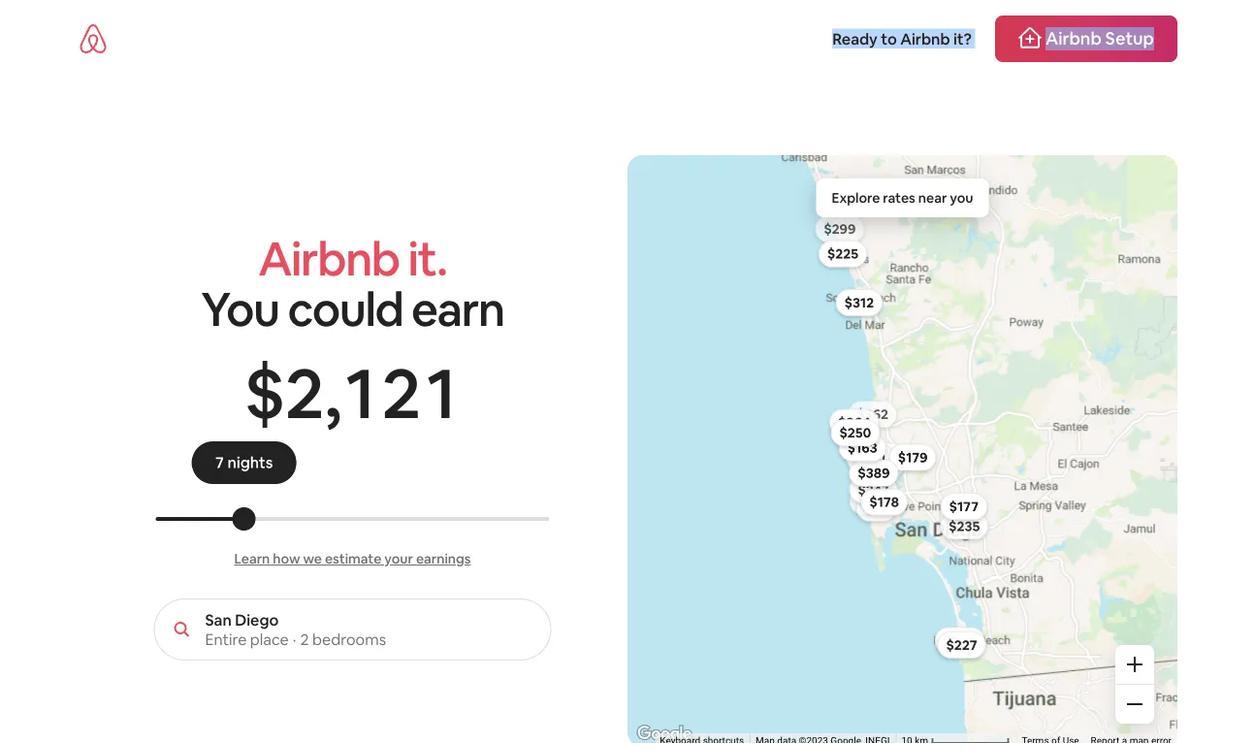 Task type: vqa. For each thing, say whether or not it's contained in the screenshot.
the right Host
no



Task type: locate. For each thing, give the bounding box(es) containing it.
2 horizontal spatial airbnb
[[1046, 27, 1102, 50]]

airbnb setup
[[1046, 27, 1155, 50]]

it?
[[954, 29, 972, 49]]

$190 button
[[846, 444, 894, 471]]

0 horizontal spatial airbnb
[[258, 228, 400, 289]]

airbnb homepage image
[[78, 23, 109, 54]]

$53 button
[[857, 495, 897, 522]]

7
[[221, 452, 230, 472]]

san
[[205, 610, 232, 630]]

$299 button
[[815, 215, 865, 243]]

to
[[881, 29, 897, 49]]

estimated
[[320, 452, 393, 472]]

1 1 from the left
[[346, 347, 374, 438]]

$208 button
[[850, 488, 899, 515]]

2 right ·
[[300, 629, 309, 649]]

san diego entire place · 2 bedrooms
[[205, 610, 386, 649]]

$ 2 , 1 2 1
[[244, 347, 455, 438]]

$179
[[898, 449, 928, 466]]

$247
[[858, 481, 889, 499]]

airbnb for airbnb it.
[[258, 228, 400, 289]]

$238
[[865, 448, 896, 465]]

$208
[[858, 493, 891, 510]]

$225 button
[[819, 240, 867, 268]]

$190
[[855, 449, 886, 466]]

explore
[[832, 189, 880, 207]]

None range field
[[156, 517, 550, 521]]

$389
[[858, 465, 890, 482]]

2 inside san diego entire place · 2 bedrooms
[[300, 629, 309, 649]]

ready
[[833, 29, 878, 49]]

$163
[[848, 439, 878, 457]]

diego
[[235, 610, 279, 630]]

1 horizontal spatial airbnb
[[900, 29, 950, 49]]

an
[[300, 452, 317, 472]]

1 right ,
[[346, 347, 374, 438]]

$225
[[827, 245, 859, 263]]

$177
[[950, 498, 979, 515]]

explore rates near you
[[832, 189, 974, 207]]

$389 button
[[849, 460, 899, 487]]

$178 button
[[861, 489, 908, 516]]

$389 $179
[[858, 449, 928, 482]]

rates
[[883, 189, 916, 207]]

estimate
[[325, 550, 382, 568]]

$182
[[866, 456, 896, 473]]

0 horizontal spatial 1
[[346, 347, 374, 438]]

$312
[[845, 294, 874, 311]]

1 horizontal spatial 1
[[427, 347, 455, 438]]

nights
[[233, 452, 278, 472]]

1
[[346, 347, 374, 438], [427, 347, 455, 438]]

2
[[285, 347, 323, 438], [382, 347, 419, 438], [300, 629, 309, 649]]

zoom in image
[[1127, 657, 1143, 672]]

$312 button
[[836, 289, 883, 316]]

$364
[[838, 414, 871, 431]]

1 down earn
[[427, 347, 455, 438]]

$250
[[840, 424, 872, 442]]

airbnb
[[1046, 27, 1102, 50], [900, 29, 950, 49], [258, 228, 400, 289]]

2 right ,
[[382, 347, 419, 438]]

$235 button
[[940, 513, 989, 540]]

near
[[919, 189, 947, 207]]

learn how we estimate your earnings
[[234, 550, 471, 568]]

airbnb inside 'link'
[[1046, 27, 1102, 50]]

$200
[[944, 632, 976, 649]]



Task type: describe. For each thing, give the bounding box(es) containing it.
$364 button
[[830, 409, 879, 436]]

7 nights button
[[221, 451, 278, 473]]

your
[[384, 550, 413, 568]]

it.
[[408, 228, 447, 289]]

we
[[303, 550, 322, 568]]

7 nights at an estimated
[[221, 452, 396, 472]]

bedrooms
[[312, 629, 386, 649]]

$247 button
[[849, 476, 898, 503]]

$182 button
[[857, 451, 905, 478]]

ready to airbnb it?
[[833, 29, 972, 49]]

at
[[282, 452, 296, 472]]

place
[[250, 629, 289, 649]]

zoom out image
[[1127, 697, 1143, 712]]

you
[[950, 189, 974, 207]]

you
[[201, 279, 279, 340]]

2 left ,
[[285, 347, 323, 438]]

map region
[[506, 0, 1251, 743]]

entire
[[205, 629, 247, 649]]

could
[[288, 279, 403, 340]]

$200 button
[[935, 627, 985, 654]]

earn
[[411, 279, 504, 340]]

$250 button
[[831, 419, 880, 446]]

$177 button
[[941, 493, 988, 520]]

,
[[324, 347, 340, 438]]

you could earn
[[201, 279, 504, 340]]

learn
[[234, 550, 270, 568]]

$238 button
[[856, 443, 905, 470]]

how
[[273, 550, 300, 568]]

explore rates near you button
[[816, 179, 989, 217]]

$
[[244, 347, 284, 438]]

$362 button
[[848, 401, 897, 428]]

setup
[[1106, 27, 1155, 50]]

·
[[293, 629, 296, 649]]

airbnb for airbnb setup
[[1046, 27, 1102, 50]]

learn how we estimate your earnings button
[[234, 550, 471, 568]]

airbnb it.
[[258, 228, 447, 289]]

airbnb setup link
[[995, 16, 1178, 62]]

2 1 from the left
[[427, 347, 455, 438]]

earnings
[[416, 550, 471, 568]]

$163 button
[[839, 434, 886, 462]]

$53
[[865, 499, 889, 517]]

$227 button
[[938, 632, 986, 659]]

$235
[[949, 517, 980, 535]]

$362
[[857, 406, 889, 423]]

$179 button
[[889, 444, 937, 471]]

google image
[[633, 722, 697, 743]]

$227
[[946, 636, 978, 654]]

$250 $163
[[840, 424, 878, 457]]

$299
[[824, 220, 856, 238]]

$178
[[870, 493, 899, 511]]



